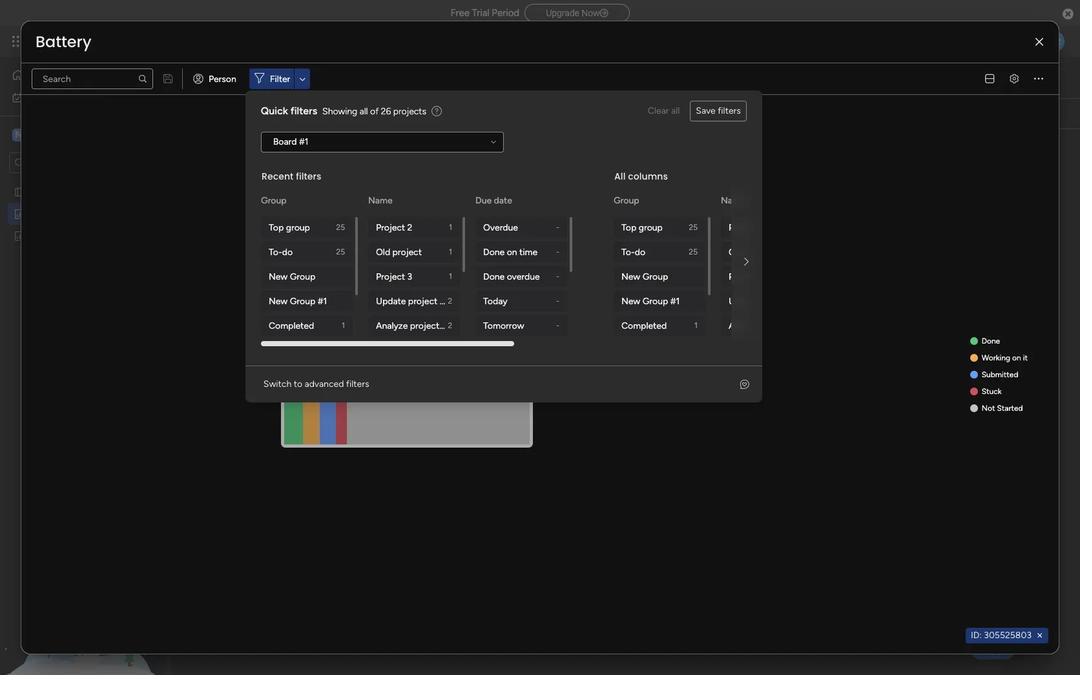 Task type: vqa. For each thing, say whether or not it's contained in the screenshot.


Task type: describe. For each thing, give the bounding box(es) containing it.
id: 305525803 element
[[966, 628, 1049, 644]]

3 inside popup button
[[291, 108, 296, 119]]

project up id: 305525734 'element'
[[376, 222, 405, 233]]

dashboard
[[270, 63, 383, 92]]

free
[[451, 7, 470, 19]]

2 old project from the left
[[729, 247, 775, 258]]

recent filters
[[262, 170, 321, 183]]

2 update project timeline from the left
[[729, 296, 825, 307]]

1 update from the left
[[376, 296, 406, 307]]

columns
[[628, 170, 668, 183]]

trial
[[472, 7, 490, 19]]

home
[[30, 69, 54, 80]]

1 project 3 from the left
[[376, 271, 412, 282]]

work dashboard
[[213, 63, 383, 92]]

0 horizontal spatial filter dashboard by text search field
[[32, 69, 153, 89]]

305525803
[[985, 630, 1032, 641]]

lottie animation element
[[0, 545, 165, 675]]

group for filters
[[286, 222, 310, 233]]

boards
[[344, 108, 372, 119]]

share
[[1005, 71, 1028, 82]]

work
[[43, 91, 63, 102]]

not started
[[982, 404, 1023, 413]]

305525734
[[322, 237, 369, 248]]

id: 305525734
[[309, 237, 369, 248]]

remove image for id: 305525734
[[372, 237, 383, 248]]

share button
[[981, 67, 1034, 87]]

done overdue
[[483, 271, 540, 282]]

done for done overdue
[[483, 271, 505, 282]]

group for columns
[[639, 222, 663, 233]]

my work button
[[8, 87, 139, 108]]

board
[[273, 136, 297, 147]]

#1 for all
[[671, 296, 680, 307]]

dapulse x slim image
[[1036, 37, 1044, 47]]

- for overdue
[[556, 223, 560, 232]]

learn more image
[[432, 105, 442, 118]]

battery
[[36, 31, 91, 52]]

monday button
[[34, 25, 206, 58]]

due date
[[476, 195, 512, 206]]

help button
[[971, 639, 1016, 660]]

lottie animation image
[[0, 545, 165, 675]]

working on it
[[982, 353, 1028, 362]]

to-do for recent
[[269, 247, 293, 258]]

due
[[476, 195, 492, 206]]

n button
[[9, 124, 129, 146]]

completed for columns
[[622, 320, 667, 331]]

completed for filters
[[269, 320, 314, 331]]

showing
[[323, 106, 358, 117]]

public board image
[[14, 186, 26, 198]]

add widget button
[[187, 103, 262, 124]]

done for done
[[982, 336, 1001, 345]]

switch to advanced filters button
[[258, 374, 374, 395]]

select product image
[[12, 35, 25, 48]]

id: 305525734 element
[[304, 235, 386, 250]]

filters inside "button"
[[346, 379, 369, 390]]

work dashboard banner
[[171, 57, 1081, 129]]

working
[[982, 353, 1011, 362]]

project 2 for 1
[[376, 222, 413, 233]]

1 vertical spatial filter button
[[609, 103, 670, 124]]

upgrade now
[[546, 8, 600, 18]]

id: for id: 305525803
[[971, 630, 982, 641]]

3 connected boards
[[291, 108, 372, 119]]

2 data from the left
[[795, 320, 813, 331]]

2 timeline from the left
[[793, 296, 825, 307]]

it
[[1024, 353, 1028, 362]]

overdue
[[507, 271, 540, 282]]

person button
[[188, 69, 244, 89]]

my
[[28, 91, 41, 102]]

project down mentioned
[[729, 222, 758, 233]]

time
[[520, 247, 538, 258]]

- for done overdue
[[556, 272, 560, 281]]

on for working
[[1013, 353, 1022, 362]]

yet
[[751, 211, 768, 226]]

board #1
[[273, 136, 309, 147]]

monday
[[58, 34, 102, 48]]

weren't
[[684, 196, 722, 210]]

update
[[710, 211, 749, 226]]

2 name group from the left
[[721, 217, 825, 459]]

new group for columns
[[622, 271, 668, 282]]

person
[[209, 73, 236, 84]]

n
[[15, 129, 22, 140]]

filters for recent
[[296, 170, 321, 183]]

switch to advanced filters
[[264, 379, 369, 390]]

submitted
[[982, 370, 1019, 379]]

recent
[[262, 170, 294, 183]]

add widget
[[210, 108, 257, 119]]

add
[[210, 108, 227, 119]]

widget
[[229, 108, 257, 119]]

to-do for all
[[622, 247, 646, 258]]

1 timeline from the left
[[440, 296, 472, 307]]

help
[[982, 643, 1005, 656]]

started
[[998, 404, 1023, 413]]

1 analyze project data from the left
[[376, 320, 460, 331]]

save filters button
[[690, 101, 747, 122]]

v2 settings line image
[[1010, 74, 1019, 84]]

period
[[492, 7, 520, 19]]

mentioned
[[724, 196, 782, 210]]

project 2 for old project
[[729, 222, 765, 233]]

arrow down image
[[654, 106, 670, 122]]

2 old from the left
[[729, 247, 743, 258]]

in
[[785, 196, 794, 210]]

top for recent
[[269, 222, 284, 233]]

do for columns
[[635, 247, 646, 258]]

- for done on time
[[556, 248, 560, 257]]

1 data from the left
[[442, 320, 460, 331]]

quick
[[261, 105, 288, 117]]

top group for columns
[[622, 222, 663, 233]]

my work
[[28, 91, 63, 102]]

1 for 3
[[449, 272, 452, 281]]

numbers
[[200, 145, 253, 161]]

any
[[797, 196, 817, 210]]

done for done on time
[[483, 247, 505, 258]]

new group for filters
[[269, 271, 315, 282]]

26
[[381, 106, 391, 117]]



Task type: locate. For each thing, give the bounding box(es) containing it.
2 to-do from the left
[[622, 247, 646, 258]]

id: for id: 305526292
[[760, 237, 771, 248]]

on left it
[[1013, 353, 1022, 362]]

analyze
[[376, 320, 408, 331], [729, 320, 761, 331]]

filter left arrow down image
[[270, 73, 290, 84]]

date
[[494, 195, 512, 206]]

not
[[982, 404, 996, 413]]

now
[[582, 8, 600, 18]]

1 for 2
[[449, 223, 452, 232]]

1 to-do from the left
[[269, 247, 293, 258]]

id: inside 'element'
[[309, 237, 320, 248]]

top group for filters
[[269, 222, 310, 233]]

search image
[[138, 74, 148, 84]]

1 horizontal spatial project 2
[[729, 222, 765, 233]]

0 horizontal spatial project 3
[[376, 271, 412, 282]]

1 horizontal spatial timeline
[[793, 296, 825, 307]]

0 horizontal spatial #1
[[299, 136, 309, 147]]

1 horizontal spatial update project timeline
[[729, 296, 825, 307]]

none search field search
[[32, 69, 153, 89]]

v2 user feedback image
[[741, 378, 750, 391]]

top down all
[[622, 222, 637, 233]]

upgrade now link
[[525, 4, 630, 22]]

1 top group from the left
[[269, 222, 310, 233]]

project
[[393, 247, 422, 258], [745, 247, 775, 258], [408, 296, 438, 307], [761, 296, 790, 307], [410, 320, 440, 331], [763, 320, 792, 331]]

connected
[[299, 108, 342, 119]]

private dashboard image
[[14, 208, 26, 220], [14, 230, 26, 242]]

1 update project timeline from the left
[[376, 296, 472, 307]]

1 new group #1 from the left
[[269, 296, 327, 307]]

0 horizontal spatial name group
[[368, 217, 472, 459]]

filter left arrow down icon
[[629, 108, 650, 119]]

0 vertical spatial filter dashboard by text search field
[[32, 69, 153, 89]]

you
[[661, 196, 681, 210]]

1 vertical spatial filter
[[629, 108, 650, 119]]

8.7%
[[561, 359, 616, 390]]

top group
[[269, 222, 310, 233], [622, 222, 663, 233]]

1 vertical spatial on
[[1013, 353, 1022, 362]]

1 name group from the left
[[368, 217, 472, 459]]

1 horizontal spatial on
[[1013, 353, 1022, 362]]

2 analyze from the left
[[729, 320, 761, 331]]

1 horizontal spatial #1
[[318, 296, 327, 307]]

completed
[[269, 320, 314, 331], [622, 320, 667, 331]]

0 horizontal spatial new group
[[269, 271, 315, 282]]

1 horizontal spatial to-do
[[622, 247, 646, 258]]

-
[[556, 223, 560, 232], [556, 248, 560, 257], [556, 272, 560, 281], [556, 297, 560, 306], [556, 321, 560, 330]]

0 horizontal spatial update project timeline
[[376, 296, 472, 307]]

1 private dashboard image from the top
[[14, 208, 26, 220]]

home button
[[8, 65, 139, 85]]

filters inside 'button'
[[718, 105, 741, 116]]

you weren't mentioned in any update yet
[[661, 196, 817, 226]]

1 horizontal spatial analyze
[[729, 320, 761, 331]]

id: left 305525734
[[309, 237, 320, 248]]

0 horizontal spatial to-do
[[269, 247, 293, 258]]

305526292
[[774, 237, 820, 248]]

1 horizontal spatial analyze project data
[[729, 320, 813, 331]]

filters right the recent at the left top of page
[[296, 170, 321, 183]]

project down id: 305525734 'element'
[[376, 271, 405, 282]]

old down update at the right top of page
[[729, 247, 743, 258]]

1 horizontal spatial new group
[[622, 271, 668, 282]]

2 project 3 from the left
[[729, 271, 765, 282]]

2 top group from the left
[[622, 222, 663, 233]]

1 horizontal spatial id:
[[760, 237, 771, 248]]

0 vertical spatial remove image
[[372, 237, 383, 248]]

1 horizontal spatial group
[[639, 222, 663, 233]]

1 project 2 from the left
[[376, 222, 413, 233]]

group
[[261, 195, 287, 206], [614, 195, 639, 206], [290, 271, 315, 282], [643, 271, 668, 282], [290, 296, 315, 307], [643, 296, 668, 307]]

project 2
[[376, 222, 413, 233], [729, 222, 765, 233]]

remove image right 305525734
[[372, 237, 383, 248]]

0 vertical spatial filter
[[270, 73, 290, 84]]

3 - from the top
[[556, 272, 560, 281]]

filter dashboard by text search field inside work dashboard banner
[[391, 103, 512, 124]]

0 horizontal spatial to-
[[269, 247, 282, 258]]

2 group from the left
[[639, 222, 663, 233]]

list box
[[0, 178, 165, 421]]

3 connected boards button
[[267, 103, 378, 124]]

1 top from the left
[[269, 222, 284, 233]]

1 horizontal spatial old project
[[729, 247, 775, 258]]

1 horizontal spatial project 3
[[729, 271, 765, 282]]

timeline left today
[[440, 296, 472, 307]]

2
[[407, 222, 413, 233], [760, 222, 765, 233], [448, 297, 452, 306], [448, 321, 452, 330]]

do
[[282, 247, 293, 258], [635, 247, 646, 258]]

new group #1 for columns
[[622, 296, 680, 307]]

all columns
[[615, 170, 668, 183]]

0 horizontal spatial top
[[269, 222, 284, 233]]

completed up 8.7% done
[[622, 320, 667, 331]]

1 to- from the left
[[269, 247, 282, 258]]

upgrade
[[546, 8, 580, 18]]

due date group
[[476, 217, 570, 459]]

2 analyze project data from the left
[[729, 320, 813, 331]]

project down update at the right top of page
[[729, 271, 758, 282]]

group down 'you'
[[639, 222, 663, 233]]

dapulse close image
[[1063, 8, 1074, 21]]

new group
[[269, 271, 315, 282], [622, 271, 668, 282]]

on left the time
[[507, 247, 517, 258]]

dialog
[[245, 90, 1081, 459]]

switch
[[264, 379, 292, 390]]

old project right 305525734
[[376, 247, 422, 258]]

group group
[[261, 217, 355, 385], [614, 217, 708, 385]]

- for tomorrow
[[556, 321, 560, 330]]

dialog containing recent filters
[[245, 90, 1081, 459]]

remove image for id: 305525803
[[1035, 631, 1046, 641]]

2 update from the left
[[729, 296, 759, 307]]

1 horizontal spatial data
[[795, 320, 813, 331]]

projects
[[393, 106, 427, 117]]

0 vertical spatial on
[[507, 247, 517, 258]]

remove image right 305525803
[[1035, 631, 1046, 641]]

1 horizontal spatial to-
[[622, 247, 635, 258]]

do for filters
[[282, 247, 293, 258]]

option
[[0, 180, 165, 183]]

1 analyze from the left
[[376, 320, 408, 331]]

group group for filters
[[261, 217, 355, 385]]

completed up to
[[269, 320, 314, 331]]

name
[[368, 195, 393, 206], [721, 195, 745, 206]]

1 name from the left
[[368, 195, 393, 206]]

remove image inside "id: 305525803" element
[[1035, 631, 1046, 641]]

to- for all
[[622, 247, 635, 258]]

1 horizontal spatial completed
[[622, 320, 667, 331]]

top down 1,500
[[269, 222, 284, 233]]

1 vertical spatial filter dashboard by text search field
[[391, 103, 512, 124]]

0 horizontal spatial project 2
[[376, 222, 413, 233]]

1 horizontal spatial top
[[622, 222, 637, 233]]

4 - from the top
[[556, 297, 560, 306]]

old right 305525734
[[376, 247, 390, 258]]

1 group group from the left
[[261, 217, 355, 385]]

1 horizontal spatial filter button
[[609, 103, 670, 124]]

on
[[507, 247, 517, 258], [1013, 353, 1022, 362]]

update
[[376, 296, 406, 307], [729, 296, 759, 307]]

1 vertical spatial private dashboard image
[[14, 230, 26, 242]]

greg robinson image
[[1044, 31, 1065, 52]]

id: 305525803
[[971, 630, 1032, 641]]

0 horizontal spatial id:
[[309, 237, 320, 248]]

1 horizontal spatial filter dashboard by text search field
[[391, 103, 512, 124]]

save
[[696, 105, 716, 116]]

more dots image
[[372, 148, 381, 158]]

group down 1,500
[[286, 222, 310, 233]]

0 horizontal spatial name
[[368, 195, 393, 206]]

5 - from the top
[[556, 321, 560, 330]]

1 vertical spatial remove image
[[1035, 631, 1046, 641]]

2 horizontal spatial id:
[[971, 630, 982, 641]]

1 horizontal spatial update
[[729, 296, 759, 307]]

all
[[615, 170, 626, 183]]

0 horizontal spatial new group #1
[[269, 296, 327, 307]]

new
[[269, 271, 288, 282], [622, 271, 641, 282], [269, 296, 288, 307], [622, 296, 641, 307]]

today
[[483, 296, 508, 307]]

filters right 'save' at the right of page
[[718, 105, 741, 116]]

25
[[336, 223, 345, 232], [689, 223, 698, 232], [336, 248, 345, 257], [689, 248, 698, 257]]

top group down 'you'
[[622, 222, 663, 233]]

0 horizontal spatial group group
[[261, 217, 355, 385]]

done
[[483, 247, 505, 258], [483, 271, 505, 282], [982, 336, 1001, 345], [622, 359, 684, 390]]

filter button up quick
[[249, 69, 310, 89]]

1 do from the left
[[282, 247, 293, 258]]

0 horizontal spatial old
[[376, 247, 390, 258]]

v2 split view image
[[986, 74, 995, 84]]

1 horizontal spatial name group
[[721, 217, 825, 459]]

3
[[291, 108, 296, 119], [407, 271, 412, 282], [760, 271, 765, 282]]

0 horizontal spatial timeline
[[440, 296, 472, 307]]

1 horizontal spatial old
[[729, 247, 743, 258]]

free trial period
[[451, 7, 520, 19]]

8.7% done
[[561, 359, 684, 390]]

on for done
[[507, 247, 517, 258]]

0 vertical spatial private dashboard image
[[14, 208, 26, 220]]

all
[[360, 106, 368, 117]]

1 for project
[[449, 248, 452, 257]]

filters for save
[[718, 105, 741, 116]]

advanced
[[305, 379, 344, 390]]

stuck
[[982, 387, 1002, 396]]

1 new group from the left
[[269, 271, 315, 282]]

to
[[294, 379, 303, 390]]

old project down 'yet'
[[729, 247, 775, 258]]

save filters
[[696, 105, 741, 116]]

tomorrow
[[483, 320, 524, 331]]

workspace image
[[12, 128, 25, 142]]

0 horizontal spatial completed
[[269, 320, 314, 331]]

0 horizontal spatial top group
[[269, 222, 310, 233]]

2 name from the left
[[721, 195, 745, 206]]

id: 305526292
[[760, 237, 820, 248]]

2 horizontal spatial #1
[[671, 296, 680, 307]]

1 old from the left
[[376, 247, 390, 258]]

0 horizontal spatial 3
[[291, 108, 296, 119]]

1 horizontal spatial 3
[[407, 271, 412, 282]]

filter
[[270, 73, 290, 84], [629, 108, 650, 119]]

1 horizontal spatial top group
[[622, 222, 663, 233]]

#1
[[299, 136, 309, 147], [318, 296, 327, 307], [671, 296, 680, 307]]

0 horizontal spatial do
[[282, 247, 293, 258]]

Battery field
[[32, 31, 95, 52]]

1 group from the left
[[286, 222, 310, 233]]

2 new group #1 from the left
[[622, 296, 680, 307]]

v2 funnel image
[[267, 148, 275, 158]]

private dashboard image
[[191, 70, 206, 85]]

0 horizontal spatial remove image
[[372, 237, 383, 248]]

new group #1 for filters
[[269, 296, 327, 307]]

on inside due date group
[[507, 247, 517, 258]]

0 horizontal spatial on
[[507, 247, 517, 258]]

top
[[269, 222, 284, 233], [622, 222, 637, 233]]

0 horizontal spatial filter button
[[249, 69, 310, 89]]

1 horizontal spatial filter
[[629, 108, 650, 119]]

0 horizontal spatial group
[[286, 222, 310, 233]]

remove image inside id: 305525734 'element'
[[372, 237, 383, 248]]

old
[[376, 247, 390, 258], [729, 247, 743, 258]]

update project timeline
[[376, 296, 472, 307], [729, 296, 825, 307]]

2 group group from the left
[[614, 217, 708, 385]]

data
[[442, 320, 460, 331], [795, 320, 813, 331]]

overdue
[[483, 222, 518, 233]]

2 horizontal spatial 3
[[760, 271, 765, 282]]

remove image
[[372, 237, 383, 248], [1035, 631, 1046, 641]]

group group for columns
[[614, 217, 708, 385]]

1 horizontal spatial name
[[721, 195, 745, 206]]

0 horizontal spatial data
[[442, 320, 460, 331]]

1 horizontal spatial remove image
[[1035, 631, 1046, 641]]

more dots image
[[1035, 74, 1044, 84]]

filters for quick
[[291, 105, 317, 117]]

0 horizontal spatial analyze
[[376, 320, 408, 331]]

name group
[[368, 217, 472, 459], [721, 217, 825, 459]]

to- for recent
[[269, 247, 282, 258]]

filters right advanced
[[346, 379, 369, 390]]

2 to- from the left
[[622, 247, 635, 258]]

project 3 down id: 305525734 'element'
[[376, 271, 412, 282]]

project 2 up id: 305525734 'element'
[[376, 222, 413, 233]]

project 2 down mentioned
[[729, 222, 765, 233]]

2 - from the top
[[556, 248, 560, 257]]

name up update at the right top of page
[[721, 195, 745, 206]]

None search field
[[32, 69, 153, 89], [391, 103, 512, 124], [391, 103, 512, 124]]

filter button up all columns
[[609, 103, 670, 124]]

Filter dashboard by text search field
[[32, 69, 153, 89], [391, 103, 512, 124]]

done on time
[[483, 247, 538, 258]]

0 horizontal spatial filter
[[270, 73, 290, 84]]

#1 for recent
[[318, 296, 327, 307]]

filters right quick
[[291, 105, 317, 117]]

Work Dashboard field
[[209, 63, 386, 92]]

id:
[[309, 237, 320, 248], [760, 237, 771, 248], [971, 630, 982, 641]]

2 private dashboard image from the top
[[14, 230, 26, 242]]

name down more dots icon
[[368, 195, 393, 206]]

1 horizontal spatial do
[[635, 247, 646, 258]]

project 3
[[376, 271, 412, 282], [729, 271, 765, 282]]

1,500
[[259, 188, 317, 216]]

1 completed from the left
[[269, 320, 314, 331]]

quick filters showing all of 26 projects
[[261, 105, 427, 117]]

- for today
[[556, 297, 560, 306]]

2 project 2 from the left
[[729, 222, 765, 233]]

work
[[213, 63, 265, 92]]

1 horizontal spatial group group
[[614, 217, 708, 385]]

2 new group from the left
[[622, 271, 668, 282]]

timeline down 305526292
[[793, 296, 825, 307]]

1 horizontal spatial new group #1
[[622, 296, 680, 307]]

2 top from the left
[[622, 222, 637, 233]]

of
[[370, 106, 379, 117]]

0 horizontal spatial analyze project data
[[376, 320, 460, 331]]

to-do
[[269, 247, 293, 258], [622, 247, 646, 258]]

id: down 'yet'
[[760, 237, 771, 248]]

dapulse rightstroke image
[[600, 8, 609, 18]]

project 3 down id: 305526292
[[729, 271, 765, 282]]

arrow down image
[[295, 71, 310, 87]]

top for all
[[622, 222, 637, 233]]

2 do from the left
[[635, 247, 646, 258]]

filter inside work dashboard banner
[[629, 108, 650, 119]]

1 - from the top
[[556, 223, 560, 232]]

0 horizontal spatial old project
[[376, 247, 422, 258]]

1 old project from the left
[[376, 247, 422, 258]]

id: for id: 305525734
[[309, 237, 320, 248]]

id: up help at the right bottom
[[971, 630, 982, 641]]

0 horizontal spatial update
[[376, 296, 406, 307]]

old project
[[376, 247, 422, 258], [729, 247, 775, 258]]

0 vertical spatial filter button
[[249, 69, 310, 89]]

2 completed from the left
[[622, 320, 667, 331]]

analyze project data
[[376, 320, 460, 331], [729, 320, 813, 331]]

top group down 1,500
[[269, 222, 310, 233]]



